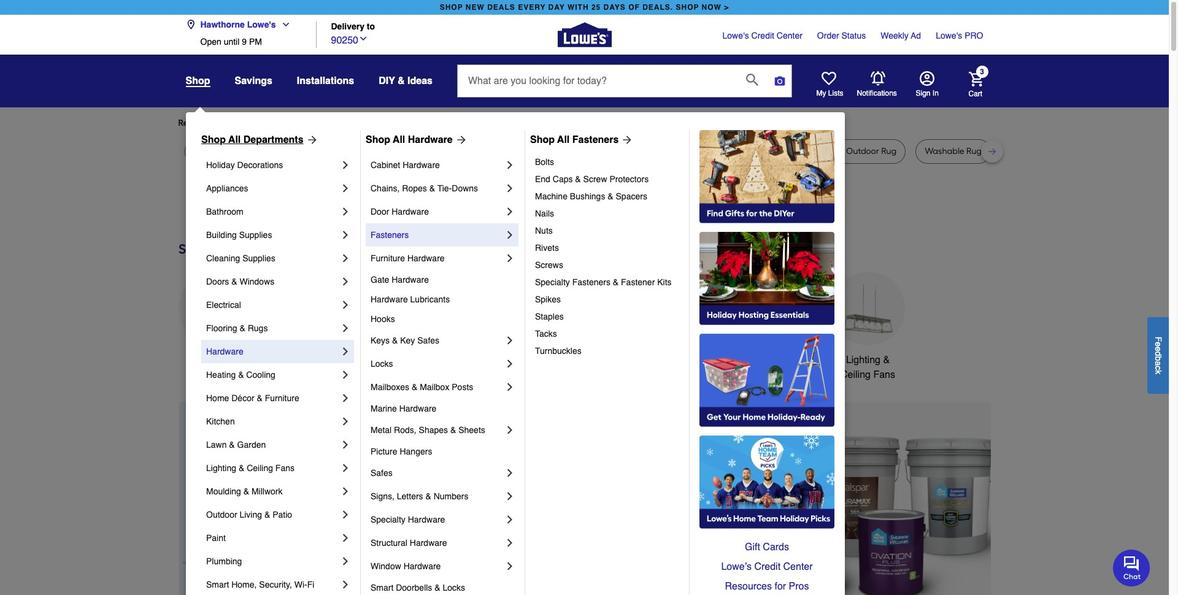 Task type: vqa. For each thing, say whether or not it's contained in the screenshot.
sixth View Product Link from the top
no



Task type: locate. For each thing, give the bounding box(es) containing it.
lowe's inside button
[[247, 20, 276, 29]]

& inside outdoor tools & equipment
[[617, 355, 623, 366]]

0 horizontal spatial lowe's
[[247, 20, 276, 29]]

lowe's
[[247, 20, 276, 29], [723, 31, 749, 41], [936, 31, 962, 41]]

structural hardware
[[371, 538, 447, 548]]

b
[[1154, 356, 1164, 361]]

now
[[702, 3, 722, 12]]

1 shop from the left
[[201, 134, 226, 145]]

diy
[[379, 75, 395, 87]]

all down the recommended searches for you heading
[[557, 134, 570, 145]]

locks
[[371, 359, 393, 369], [443, 583, 465, 593]]

rug right outdoor
[[881, 146, 897, 156]]

lowe's home improvement lists image
[[821, 71, 836, 86]]

credit for lowe's
[[752, 31, 774, 41]]

lowe's left pro
[[936, 31, 962, 41]]

2 tools from the left
[[591, 355, 614, 366]]

1 vertical spatial safes
[[371, 468, 393, 478]]

hardware down ropes
[[392, 207, 429, 217]]

rods,
[[394, 425, 417, 435]]

2 and from the left
[[632, 146, 648, 156]]

appliances down holiday on the left top
[[206, 183, 248, 193]]

roth right arrow right icon
[[650, 146, 668, 156]]

specialty down screws on the top of the page
[[535, 277, 570, 287]]

chevron right image for plumbing
[[339, 555, 352, 568]]

center up pros
[[783, 562, 813, 573]]

2 horizontal spatial all
[[557, 134, 570, 145]]

0 vertical spatial ceiling
[[841, 369, 871, 380]]

f e e d b a c k
[[1154, 336, 1164, 374]]

1 horizontal spatial chevron down image
[[358, 33, 368, 43]]

0 vertical spatial fans
[[874, 369, 895, 380]]

0 horizontal spatial lighting
[[206, 463, 236, 473]]

allen for allen and roth area rug
[[488, 146, 507, 156]]

0 horizontal spatial you
[[290, 118, 304, 128]]

2 allen from the left
[[611, 146, 630, 156]]

chevron right image
[[504, 159, 516, 171], [339, 229, 352, 241], [504, 229, 516, 241], [339, 252, 352, 265], [339, 276, 352, 288], [339, 322, 352, 334], [339, 369, 352, 381], [504, 381, 516, 393], [339, 415, 352, 428], [504, 424, 516, 436], [339, 462, 352, 474], [339, 509, 352, 521], [504, 514, 516, 526], [504, 537, 516, 549], [339, 555, 352, 568], [504, 560, 516, 573], [339, 579, 352, 591]]

chevron down image
[[276, 20, 291, 29], [358, 33, 368, 43]]

0 vertical spatial locks
[[371, 359, 393, 369]]

smart inside button
[[747, 355, 773, 366]]

0 vertical spatial lighting
[[846, 355, 881, 366]]

0 vertical spatial bathroom
[[206, 207, 243, 217]]

1 horizontal spatial shop
[[676, 3, 699, 12]]

machine
[[535, 191, 568, 201]]

credit
[[752, 31, 774, 41], [754, 562, 781, 573]]

flooring
[[206, 323, 237, 333]]

0 horizontal spatial furniture
[[265, 393, 299, 403]]

chevron right image for home décor & furniture
[[339, 392, 352, 404]]

specialty for specialty fasteners & fastener kits
[[535, 277, 570, 287]]

millwork
[[252, 487, 283, 496]]

shop down more suggestions for you link
[[366, 134, 390, 145]]

0 horizontal spatial lighting & ceiling fans
[[206, 463, 295, 473]]

chevron right image for hardware
[[339, 346, 352, 358]]

paint link
[[206, 527, 339, 550]]

hardware down "mailboxes & mailbox posts" at the left bottom
[[399, 404, 437, 414]]

chevron right image for lighting & ceiling fans
[[339, 462, 352, 474]]

staples link
[[535, 308, 681, 325]]

kitchen faucets
[[460, 355, 530, 366]]

you left more
[[290, 118, 304, 128]]

lowe's home improvement account image
[[920, 71, 934, 86]]

hardware up chains, ropes & tie-downs
[[403, 160, 440, 170]]

0 vertical spatial outdoor
[[553, 355, 589, 366]]

1 vertical spatial outdoor
[[206, 510, 237, 520]]

bathroom link
[[206, 200, 339, 223]]

2 e from the top
[[1154, 346, 1164, 351]]

tacks link
[[535, 325, 681, 342]]

0 vertical spatial fasteners
[[572, 134, 619, 145]]

delivery
[[331, 22, 365, 32]]

chains, ropes & tie-downs link
[[371, 177, 504, 200]]

keys & key safes link
[[371, 329, 504, 352]]

0 horizontal spatial tools
[[297, 355, 320, 366]]

2 all from the left
[[393, 134, 405, 145]]

1 vertical spatial supplies
[[243, 253, 275, 263]]

2 horizontal spatial lowe's
[[936, 31, 962, 41]]

lighting
[[846, 355, 881, 366], [206, 463, 236, 473]]

furniture hardware link
[[371, 247, 504, 270]]

arrow left image
[[407, 509, 419, 522]]

safes down picture
[[371, 468, 393, 478]]

0 horizontal spatial ceiling
[[247, 463, 273, 473]]

0 horizontal spatial allen
[[488, 146, 507, 156]]

metal
[[371, 425, 392, 435]]

furniture hardware
[[371, 253, 445, 263]]

appliances
[[206, 183, 248, 193], [191, 355, 239, 366]]

chevron right image for structural hardware
[[504, 537, 516, 549]]

rug left indoor
[[775, 146, 791, 156]]

posts
[[452, 382, 473, 392]]

tools up equipment
[[591, 355, 614, 366]]

d
[[1154, 351, 1164, 356]]

0 vertical spatial lighting & ceiling fans
[[841, 355, 895, 380]]

all for fasteners
[[557, 134, 570, 145]]

1 horizontal spatial lighting
[[846, 355, 881, 366]]

bathroom
[[206, 207, 243, 217], [660, 355, 703, 366]]

lowe's down >
[[723, 31, 749, 41]]

hardware up hooks
[[371, 295, 408, 304]]

rug down departments
[[270, 146, 285, 156]]

plumbing link
[[206, 550, 339, 573]]

0 horizontal spatial for
[[277, 118, 288, 128]]

appliances up heating
[[191, 355, 239, 366]]

days
[[604, 3, 626, 12]]

1 vertical spatial fasteners
[[371, 230, 409, 240]]

holiday decorations link
[[206, 153, 339, 177]]

0 horizontal spatial kitchen
[[206, 417, 235, 427]]

0 vertical spatial center
[[777, 31, 803, 41]]

hardware down 'signs, letters & numbers' at the left bottom
[[408, 515, 445, 525]]

e up b
[[1154, 346, 1164, 351]]

washable for washable rug
[[925, 146, 965, 156]]

hardware up desk
[[408, 134, 453, 145]]

shop up the "allen and roth area rug"
[[530, 134, 555, 145]]

living
[[240, 510, 262, 520]]

1 horizontal spatial bathroom
[[660, 355, 703, 366]]

outdoor up equipment
[[553, 355, 589, 366]]

chevron right image for kitchen
[[339, 415, 352, 428]]

2 horizontal spatial arrow right image
[[968, 509, 980, 522]]

1 vertical spatial appliances
[[191, 355, 239, 366]]

for for suggestions
[[386, 118, 397, 128]]

1 shop from the left
[[440, 3, 463, 12]]

chevron right image for keys & key safes
[[504, 334, 516, 347]]

lowe's up pm
[[247, 20, 276, 29]]

1 horizontal spatial fans
[[874, 369, 895, 380]]

recommended searches for you
[[178, 118, 304, 128]]

searches
[[239, 118, 275, 128]]

arrow right image inside shop all hardware link
[[453, 134, 467, 146]]

1 horizontal spatial specialty
[[535, 277, 570, 287]]

1 horizontal spatial decorations
[[375, 369, 428, 380]]

1 horizontal spatial area
[[547, 146, 565, 156]]

0 horizontal spatial decorations
[[237, 160, 283, 170]]

supplies up the cleaning supplies
[[239, 230, 272, 240]]

chevron right image for holiday decorations
[[339, 159, 352, 171]]

1 rug from the left
[[194, 146, 209, 156]]

window hardware
[[371, 562, 441, 571]]

1 vertical spatial decorations
[[375, 369, 428, 380]]

furniture up kitchen link
[[265, 393, 299, 403]]

rug down shop all departments
[[253, 146, 268, 156]]

0 vertical spatial home
[[776, 355, 802, 366]]

2 shop from the left
[[366, 134, 390, 145]]

0 vertical spatial chevron down image
[[276, 20, 291, 29]]

washable for washable area rug
[[713, 146, 753, 156]]

lowe's home improvement cart image
[[969, 71, 983, 86]]

shop left 'now'
[[676, 3, 699, 12]]

gift cards link
[[700, 538, 835, 557]]

you up shop all hardware
[[399, 118, 413, 128]]

1 horizontal spatial safes
[[417, 336, 439, 346]]

2 shop from the left
[[676, 3, 699, 12]]

0 horizontal spatial roth
[[527, 146, 545, 156]]

all inside 'link'
[[557, 134, 570, 145]]

2 horizontal spatial area
[[755, 146, 773, 156]]

every
[[518, 3, 546, 12]]

1 horizontal spatial you
[[399, 118, 413, 128]]

0 horizontal spatial specialty
[[371, 515, 406, 525]]

chevron right image for paint
[[339, 532, 352, 544]]

supplies for building supplies
[[239, 230, 272, 240]]

1 and from the left
[[509, 146, 525, 156]]

1 horizontal spatial for
[[386, 118, 397, 128]]

washable area rug
[[713, 146, 791, 156]]

e up d on the right bottom of the page
[[1154, 342, 1164, 346]]

1 horizontal spatial allen
[[611, 146, 630, 156]]

rug down cart
[[967, 146, 982, 156]]

3
[[980, 68, 984, 76]]

None search field
[[457, 64, 792, 109]]

locks down keys
[[371, 359, 393, 369]]

hardware for marine hardware
[[399, 404, 437, 414]]

1 area from the left
[[314, 146, 332, 156]]

chevron right image for specialty hardware
[[504, 514, 516, 526]]

hardware for furniture hardware
[[407, 253, 445, 263]]

shop left new
[[440, 3, 463, 12]]

hardware up hardware lubricants
[[392, 275, 429, 285]]

lowe's credit center link
[[700, 557, 835, 577]]

search image
[[746, 74, 759, 86]]

credit for lowe's
[[754, 562, 781, 573]]

fasteners
[[572, 134, 619, 145], [371, 230, 409, 240], [572, 277, 611, 287]]

1 horizontal spatial outdoor
[[553, 355, 589, 366]]

shop inside 'link'
[[530, 134, 555, 145]]

arrow right image for shop all hardware
[[453, 134, 467, 146]]

pro
[[965, 31, 983, 41]]

3 area from the left
[[755, 146, 773, 156]]

2 horizontal spatial smart
[[747, 355, 773, 366]]

0 horizontal spatial safes
[[371, 468, 393, 478]]

sheets
[[459, 425, 485, 435]]

kitchen up posts
[[460, 355, 492, 366]]

arrow right image inside shop all departments link
[[304, 134, 318, 146]]

1 horizontal spatial kitchen
[[460, 355, 492, 366]]

turnbuckles link
[[535, 342, 681, 360]]

hardware up window hardware link
[[410, 538, 447, 548]]

0 horizontal spatial chevron down image
[[276, 20, 291, 29]]

chat invite button image
[[1113, 549, 1151, 586]]

0 vertical spatial credit
[[752, 31, 774, 41]]

outdoor living & patio link
[[206, 503, 339, 527]]

fans inside button
[[874, 369, 895, 380]]

cleaning supplies link
[[206, 247, 339, 270]]

chevron right image for appliances
[[339, 182, 352, 195]]

1 vertical spatial kitchen
[[206, 417, 235, 427]]

ceiling inside lighting & ceiling fans
[[841, 369, 871, 380]]

1 vertical spatial home
[[206, 393, 229, 403]]

fasteners down door
[[371, 230, 409, 240]]

2 roth from the left
[[650, 146, 668, 156]]

kitchen up lawn on the bottom
[[206, 417, 235, 427]]

roth for rug
[[650, 146, 668, 156]]

chevron right image for furniture hardware
[[504, 252, 516, 265]]

1 horizontal spatial lowe's
[[723, 31, 749, 41]]

all down recommended searches for you
[[228, 134, 241, 145]]

1 vertical spatial ceiling
[[247, 463, 273, 473]]

1 tools from the left
[[297, 355, 320, 366]]

1 vertical spatial specialty
[[371, 515, 406, 525]]

specialty for specialty hardware
[[371, 515, 406, 525]]

3 all from the left
[[557, 134, 570, 145]]

0 horizontal spatial and
[[509, 146, 525, 156]]

0 vertical spatial specialty
[[535, 277, 570, 287]]

0 horizontal spatial washable
[[713, 146, 753, 156]]

picture hangers link
[[371, 442, 516, 462]]

1 vertical spatial credit
[[754, 562, 781, 573]]

chevron right image for doors & windows
[[339, 276, 352, 288]]

0 vertical spatial safes
[[417, 336, 439, 346]]

0 horizontal spatial all
[[228, 134, 241, 145]]

rug right arrow right icon
[[670, 146, 685, 156]]

2 rug from the left
[[253, 146, 268, 156]]

staples
[[535, 312, 564, 322]]

credit up 'resources for pros' link
[[754, 562, 781, 573]]

1 vertical spatial furniture
[[265, 393, 299, 403]]

0 horizontal spatial shop
[[440, 3, 463, 12]]

lighting inside button
[[846, 355, 881, 366]]

1 horizontal spatial and
[[632, 146, 648, 156]]

0 horizontal spatial locks
[[371, 359, 393, 369]]

chevron right image for safes
[[504, 467, 516, 479]]

allen and roth area rug
[[488, 146, 582, 156]]

decorations down the rug rug
[[237, 160, 283, 170]]

0 vertical spatial kitchen
[[460, 355, 492, 366]]

rug down more
[[334, 146, 349, 156]]

f
[[1154, 336, 1164, 342]]

supplies up windows
[[243, 253, 275, 263]]

0 vertical spatial supplies
[[239, 230, 272, 240]]

1 vertical spatial lighting & ceiling fans
[[206, 463, 295, 473]]

2 you from the left
[[399, 118, 413, 128]]

furniture up gate
[[371, 253, 405, 263]]

credit up the search icon
[[752, 31, 774, 41]]

smart doorbells & locks link
[[371, 578, 516, 595]]

1 horizontal spatial tools
[[591, 355, 614, 366]]

safes link
[[371, 462, 504, 485]]

lowe's pro link
[[936, 29, 983, 42]]

allen right desk
[[488, 146, 507, 156]]

shop
[[186, 75, 210, 87]]

2 washable from the left
[[925, 146, 965, 156]]

chevron right image for bathroom
[[339, 206, 352, 218]]

Search Query text field
[[458, 65, 736, 97]]

1 horizontal spatial all
[[393, 134, 405, 145]]

1 you from the left
[[290, 118, 304, 128]]

lighting & ceiling fans inside button
[[841, 355, 895, 380]]

smart for smart doorbells & locks
[[371, 583, 394, 593]]

lowe's for lowe's credit center
[[723, 31, 749, 41]]

gift cards
[[745, 542, 789, 553]]

status
[[842, 31, 866, 41]]

outdoor down moulding
[[206, 510, 237, 520]]

1 washable from the left
[[713, 146, 753, 156]]

tools down flooring & rugs link on the left of page
[[297, 355, 320, 366]]

machine bushings & spacers
[[535, 191, 647, 201]]

for up departments
[[277, 118, 288, 128]]

0 horizontal spatial smart
[[206, 580, 229, 590]]

1 horizontal spatial lighting & ceiling fans
[[841, 355, 895, 380]]

indoor outdoor rug
[[819, 146, 897, 156]]

rug down shop all fasteners
[[567, 146, 582, 156]]

& inside lighting & ceiling fans
[[883, 355, 890, 366]]

chevron right image for building supplies
[[339, 229, 352, 241]]

1 allen from the left
[[488, 146, 507, 156]]

tools button
[[272, 272, 345, 368]]

1 horizontal spatial home
[[776, 355, 802, 366]]

nuts
[[535, 226, 553, 236]]

tacks
[[535, 329, 557, 339]]

cards
[[763, 542, 789, 553]]

center left order
[[777, 31, 803, 41]]

chevron down image inside hawthorne lowe's button
[[276, 20, 291, 29]]

notifications
[[857, 89, 897, 97]]

shop new deals every day with 25 days of deals. shop now > link
[[437, 0, 732, 15]]

hardware down fasteners link
[[407, 253, 445, 263]]

shop for shop all fasteners
[[530, 134, 555, 145]]

bolts
[[535, 157, 554, 167]]

decorations inside holiday decorations link
[[237, 160, 283, 170]]

1 horizontal spatial washable
[[925, 146, 965, 156]]

0 vertical spatial decorations
[[237, 160, 283, 170]]

chevron right image for fasteners
[[504, 229, 516, 241]]

decorations down christmas
[[375, 369, 428, 380]]

2 horizontal spatial for
[[775, 581, 786, 592]]

1 horizontal spatial roth
[[650, 146, 668, 156]]

all up furniture
[[393, 134, 405, 145]]

decorations inside christmas decorations button
[[375, 369, 428, 380]]

cleaning supplies
[[206, 253, 275, 263]]

marine hardware link
[[371, 399, 516, 419]]

screw
[[583, 174, 607, 184]]

1 vertical spatial locks
[[443, 583, 465, 593]]

kitchen inside kitchen faucets button
[[460, 355, 492, 366]]

c
[[1154, 366, 1164, 370]]

0 vertical spatial furniture
[[371, 253, 405, 263]]

allen up protectors
[[611, 146, 630, 156]]

free same-day delivery when you order 1 gallon or more of paint by 2 p m. image
[[405, 402, 1000, 595]]

marine hardware
[[371, 404, 437, 414]]

kitchen for kitchen
[[206, 417, 235, 427]]

for
[[277, 118, 288, 128], [386, 118, 397, 128], [775, 581, 786, 592]]

0 horizontal spatial bathroom
[[206, 207, 243, 217]]

chevron right image
[[339, 159, 352, 171], [339, 182, 352, 195], [504, 182, 516, 195], [339, 206, 352, 218], [504, 206, 516, 218], [504, 252, 516, 265], [339, 299, 352, 311], [504, 334, 516, 347], [339, 346, 352, 358], [504, 358, 516, 370], [339, 392, 352, 404], [339, 439, 352, 451], [504, 467, 516, 479], [339, 485, 352, 498], [504, 490, 516, 503], [339, 532, 352, 544]]

1 horizontal spatial shop
[[366, 134, 390, 145]]

chevron right image for window hardware
[[504, 560, 516, 573]]

locks down window hardware link
[[443, 583, 465, 593]]

3 rug from the left
[[270, 146, 285, 156]]

1 horizontal spatial locks
[[443, 583, 465, 593]]

1 vertical spatial bathroom
[[660, 355, 703, 366]]

safes right key in the bottom of the page
[[417, 336, 439, 346]]

chevron right image for chains, ropes & tie-downs
[[504, 182, 516, 195]]

3 shop from the left
[[530, 134, 555, 145]]

and for allen and roth rug
[[632, 146, 648, 156]]

cleaning
[[206, 253, 240, 263]]

roth for area
[[527, 146, 545, 156]]

for for searches
[[277, 118, 288, 128]]

fasteners up spikes link
[[572, 277, 611, 287]]

1 roth from the left
[[527, 146, 545, 156]]

spacers
[[616, 191, 647, 201]]

1 vertical spatial fans
[[275, 463, 295, 473]]

hardware up smart doorbells & locks
[[404, 562, 441, 571]]

for up shop all hardware
[[386, 118, 397, 128]]

for up scroll to item #5 image
[[775, 581, 786, 592]]

shop all hardware link
[[366, 133, 467, 147]]

0 horizontal spatial area
[[314, 146, 332, 156]]

arrow right image
[[304, 134, 318, 146], [453, 134, 467, 146], [968, 509, 980, 522]]

outdoor
[[553, 355, 589, 366], [206, 510, 237, 520]]

outdoor inside outdoor tools & equipment
[[553, 355, 589, 366]]

kitchen inside kitchen link
[[206, 417, 235, 427]]

1 vertical spatial chevron down image
[[358, 33, 368, 43]]

outdoor for outdoor tools & equipment
[[553, 355, 589, 366]]

specialty up structural
[[371, 515, 406, 525]]

shop up 5x8
[[201, 134, 226, 145]]

rug left 5x8
[[194, 146, 209, 156]]

smart
[[747, 355, 773, 366], [206, 580, 229, 590], [371, 583, 394, 593]]

roth up bolts
[[527, 146, 545, 156]]

0 horizontal spatial outdoor
[[206, 510, 237, 520]]

appliances inside button
[[191, 355, 239, 366]]

0 horizontal spatial arrow right image
[[304, 134, 318, 146]]

order
[[817, 31, 839, 41]]

1 vertical spatial center
[[783, 562, 813, 573]]

1 horizontal spatial smart
[[371, 583, 394, 593]]

downs
[[452, 183, 478, 193]]

lowe's home team holiday picks. image
[[700, 436, 835, 529]]

0 horizontal spatial shop
[[201, 134, 226, 145]]

rug 5x8
[[194, 146, 224, 156]]

lists
[[828, 89, 844, 98]]

1 all from the left
[[228, 134, 241, 145]]

8 rug from the left
[[881, 146, 897, 156]]

fasteners down the recommended searches for you heading
[[572, 134, 619, 145]]

1 horizontal spatial ceiling
[[841, 369, 871, 380]]

safes
[[417, 336, 439, 346], [371, 468, 393, 478]]



Task type: describe. For each thing, give the bounding box(es) containing it.
0 horizontal spatial fans
[[275, 463, 295, 473]]

resources for pros link
[[700, 577, 835, 595]]

home,
[[232, 580, 257, 590]]

90250 button
[[331, 32, 368, 48]]

doors & windows link
[[206, 270, 339, 293]]

decorations for christmas
[[375, 369, 428, 380]]

0 horizontal spatial home
[[206, 393, 229, 403]]

flooring & rugs link
[[206, 317, 339, 340]]

specialty hardware
[[371, 515, 445, 525]]

lowe's
[[721, 562, 752, 573]]

2 area from the left
[[547, 146, 565, 156]]

and for allen and roth area rug
[[509, 146, 525, 156]]

rivets
[[535, 243, 559, 253]]

chevron down image inside 90250 button
[[358, 33, 368, 43]]

nails
[[535, 209, 554, 218]]

savings button
[[235, 70, 272, 92]]

shapes
[[419, 425, 448, 435]]

keys
[[371, 336, 390, 346]]

chevron right image for moulding & millwork
[[339, 485, 352, 498]]

chevron right image for cabinet hardware
[[504, 159, 516, 171]]

tools inside tools button
[[297, 355, 320, 366]]

mailboxes & mailbox posts
[[371, 382, 473, 392]]

home inside button
[[776, 355, 802, 366]]

installations
[[297, 75, 354, 87]]

all for departments
[[228, 134, 241, 145]]

bathroom inside bathroom link
[[206, 207, 243, 217]]

end caps & screw protectors link
[[535, 171, 681, 188]]

6 rug from the left
[[670, 146, 685, 156]]

paint
[[206, 533, 226, 543]]

hardware for specialty hardware
[[408, 515, 445, 525]]

cart
[[969, 89, 983, 98]]

25 days of deals. don't miss deals every day. same-day delivery on in-stock orders placed by 2 p m. image
[[178, 402, 377, 595]]

safes inside safes link
[[371, 468, 393, 478]]

arrow right image for shop all departments
[[304, 134, 318, 146]]

5x8
[[211, 146, 224, 156]]

area rug
[[314, 146, 349, 156]]

center for lowe's credit center
[[783, 562, 813, 573]]

signs, letters & numbers
[[371, 492, 469, 501]]

hardware down flooring
[[206, 347, 243, 357]]

kitchen for kitchen faucets
[[460, 355, 492, 366]]

shop all departments
[[201, 134, 304, 145]]

structural hardware link
[[371, 531, 504, 555]]

metal rods, shapes & sheets
[[371, 425, 485, 435]]

heating
[[206, 370, 236, 380]]

hardware for cabinet hardware
[[403, 160, 440, 170]]

kits
[[657, 277, 672, 287]]

hardware for window hardware
[[404, 562, 441, 571]]

cooling
[[246, 370, 275, 380]]

0 vertical spatial appliances
[[206, 183, 248, 193]]

doorbells
[[396, 583, 432, 593]]

home décor & furniture link
[[206, 387, 339, 410]]

screws
[[535, 260, 563, 270]]

gate
[[371, 275, 389, 285]]

outdoor for outdoor living & patio
[[206, 510, 237, 520]]

recommended searches for you heading
[[178, 117, 991, 129]]

shop for shop all hardware
[[366, 134, 390, 145]]

you for recommended searches for you
[[290, 118, 304, 128]]

center for lowe's credit center
[[777, 31, 803, 41]]

chevron right image for heating & cooling
[[339, 369, 352, 381]]

doors
[[206, 277, 229, 287]]

allen for allen and roth rug
[[611, 146, 630, 156]]

tie-
[[437, 183, 452, 193]]

moulding & millwork link
[[206, 480, 339, 503]]

locks link
[[371, 352, 504, 376]]

you for more suggestions for you
[[399, 118, 413, 128]]

lowe's home improvement notification center image
[[871, 71, 885, 86]]

hardware for door hardware
[[392, 207, 429, 217]]

hardware for gate hardware
[[392, 275, 429, 285]]

picture hangers
[[371, 447, 432, 457]]

4 rug from the left
[[334, 146, 349, 156]]

smart home, security, wi-fi link
[[206, 573, 339, 595]]

2 vertical spatial fasteners
[[572, 277, 611, 287]]

chevron right image for metal rods, shapes & sheets
[[504, 424, 516, 436]]

chevron right image for outdoor living & patio
[[339, 509, 352, 521]]

safes inside keys & key safes link
[[417, 336, 439, 346]]

chevron right image for locks
[[504, 358, 516, 370]]

7 rug from the left
[[775, 146, 791, 156]]

furniture
[[378, 146, 412, 156]]

indoor
[[819, 146, 844, 156]]

hardware link
[[206, 340, 339, 363]]

location image
[[186, 20, 195, 29]]

hardware for structural hardware
[[410, 538, 447, 548]]

lawn & garden
[[206, 440, 266, 450]]

fasteners link
[[371, 223, 504, 247]]

lowe's credit center link
[[723, 29, 803, 42]]

lowe's wishes you and your family a happy hanukkah. image
[[178, 196, 991, 226]]

fasteners inside 'link'
[[572, 134, 619, 145]]

until
[[224, 37, 240, 47]]

mailboxes
[[371, 382, 409, 392]]

smart home button
[[738, 272, 812, 368]]

lowe's credit center
[[721, 562, 813, 573]]

bolts link
[[535, 153, 681, 171]]

shop for shop all departments
[[201, 134, 226, 145]]

machine bushings & spacers link
[[535, 188, 681, 205]]

screws link
[[535, 257, 681, 274]]

lowe's credit center
[[723, 31, 803, 41]]

all for hardware
[[393, 134, 405, 145]]

smart for smart home, security, wi-fi
[[206, 580, 229, 590]]

weekly
[[881, 31, 909, 41]]

signs,
[[371, 492, 395, 501]]

appliances button
[[178, 272, 252, 368]]

gate hardware
[[371, 275, 429, 285]]

lowe's for lowe's pro
[[936, 31, 962, 41]]

smart for smart home
[[747, 355, 773, 366]]

f e e d b a c k button
[[1148, 317, 1169, 394]]

camera image
[[774, 75, 786, 87]]

chevron right image for signs, letters & numbers
[[504, 490, 516, 503]]

9 rug from the left
[[967, 146, 982, 156]]

chevron right image for door hardware
[[504, 206, 516, 218]]

deals.
[[643, 3, 673, 12]]

doors & windows
[[206, 277, 274, 287]]

building supplies link
[[206, 223, 339, 247]]

more suggestions for you link
[[314, 117, 423, 129]]

sign in
[[916, 89, 939, 98]]

structural
[[371, 538, 407, 548]]

chevron right image for flooring & rugs
[[339, 322, 352, 334]]

plumbing
[[206, 557, 242, 566]]

1 e from the top
[[1154, 342, 1164, 346]]

cabinet hardware link
[[371, 153, 504, 177]]

cabinet
[[371, 160, 400, 170]]

sign
[[916, 89, 931, 98]]

hawthorne lowe's button
[[186, 12, 296, 37]]

holiday hosting essentials. image
[[700, 232, 835, 325]]

up to 40 percent off select vanities. plus, get free local delivery on select vanities. image
[[0, 402, 405, 595]]

christmas
[[380, 355, 424, 366]]

chevron right image for mailboxes & mailbox posts
[[504, 381, 516, 393]]

outdoor tools & equipment
[[553, 355, 623, 380]]

order status
[[817, 31, 866, 41]]

1 horizontal spatial furniture
[[371, 253, 405, 263]]

letters
[[397, 492, 423, 501]]

tools inside outdoor tools & equipment
[[591, 355, 614, 366]]

window
[[371, 562, 401, 571]]

more
[[314, 118, 334, 128]]

marine
[[371, 404, 397, 414]]

& inside 'button'
[[398, 75, 405, 87]]

numbers
[[434, 492, 469, 501]]

supplies for cleaning supplies
[[243, 253, 275, 263]]

hangers
[[400, 447, 432, 457]]

suggestions
[[336, 118, 384, 128]]

heating & cooling link
[[206, 363, 339, 387]]

mailboxes & mailbox posts link
[[371, 376, 504, 399]]

security,
[[259, 580, 292, 590]]

arrow right image
[[619, 134, 634, 146]]

25
[[592, 3, 601, 12]]

scroll to item #5 image
[[749, 593, 781, 595]]

get your home holiday-ready. image
[[700, 334, 835, 427]]

fastener
[[621, 277, 655, 287]]

find gifts for the diyer. image
[[700, 130, 835, 223]]

rug rug
[[253, 146, 285, 156]]

bathroom inside bathroom button
[[660, 355, 703, 366]]

chevron right image for electrical
[[339, 299, 352, 311]]

decorations for holiday
[[237, 160, 283, 170]]

chevron right image for smart home, security, wi-fi
[[339, 579, 352, 591]]

chevron right image for lawn & garden
[[339, 439, 352, 451]]

savings
[[235, 75, 272, 87]]

chevron right image for cleaning supplies
[[339, 252, 352, 265]]

shop 25 days of deals by category image
[[178, 239, 991, 259]]

lowe's home improvement logo image
[[558, 8, 612, 62]]

1 vertical spatial lighting
[[206, 463, 236, 473]]

5 rug from the left
[[567, 146, 582, 156]]



